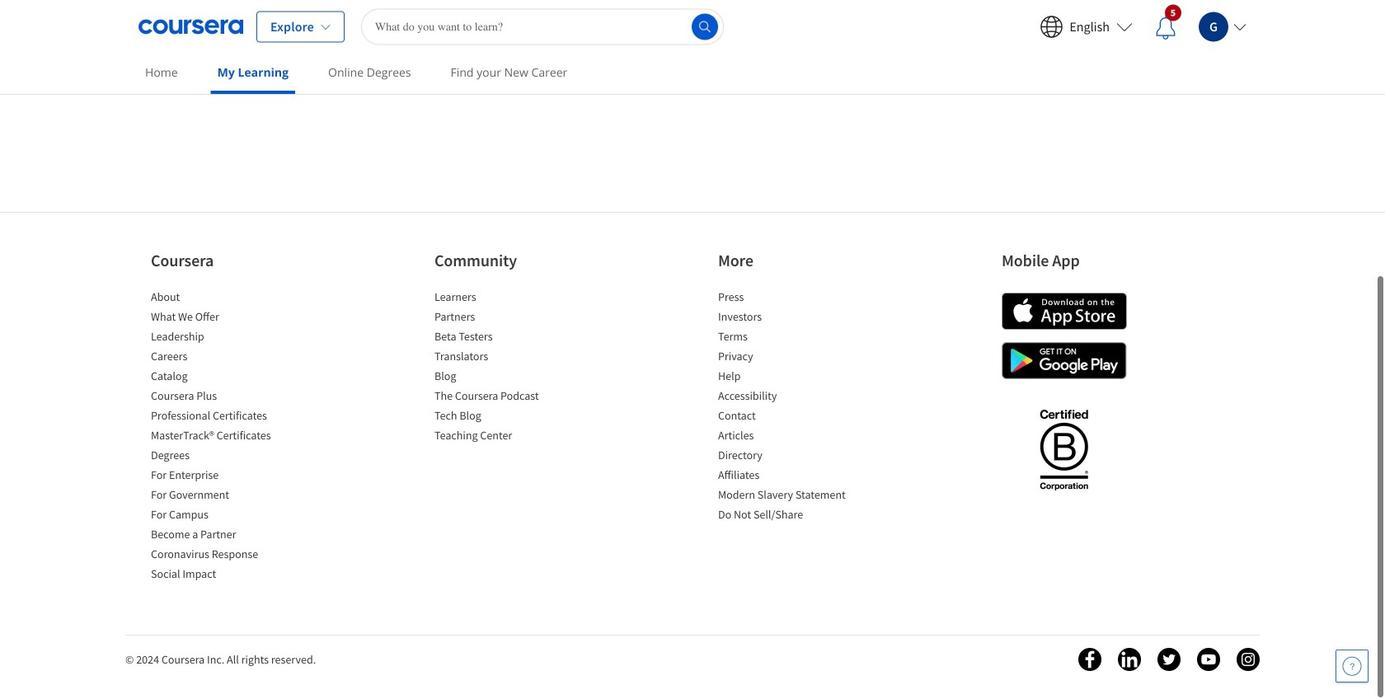 Task type: locate. For each thing, give the bounding box(es) containing it.
None search field
[[361, 9, 724, 45]]

coursera instagram image
[[1237, 648, 1260, 671]]

2 horizontal spatial list
[[718, 289, 858, 526]]

list
[[151, 289, 291, 585], [435, 289, 575, 447], [718, 289, 858, 526]]

tab panel
[[139, 0, 1247, 186]]

2 list from the left
[[435, 289, 575, 447]]

get it on google play image
[[1002, 342, 1127, 379]]

1 horizontal spatial list
[[435, 289, 575, 447]]

list item
[[151, 289, 291, 308], [435, 289, 575, 308], [718, 289, 858, 308], [151, 308, 291, 328], [435, 308, 575, 328], [718, 308, 858, 328], [151, 328, 291, 348], [435, 328, 575, 348], [718, 328, 858, 348], [151, 348, 291, 368], [435, 348, 575, 368], [718, 348, 858, 368], [151, 368, 291, 388], [435, 368, 575, 388], [718, 368, 858, 388], [151, 388, 291, 407], [435, 388, 575, 407], [718, 388, 858, 407], [151, 407, 291, 427], [435, 407, 575, 427], [718, 407, 858, 427], [151, 427, 291, 447], [435, 427, 575, 447], [718, 427, 858, 447], [151, 447, 291, 467], [718, 447, 858, 467], [151, 467, 291, 486], [718, 467, 858, 486], [151, 486, 291, 506], [718, 486, 858, 506], [151, 506, 291, 526], [718, 506, 858, 526], [151, 526, 291, 546], [151, 546, 291, 566], [151, 566, 291, 585]]

coursera linkedin image
[[1118, 648, 1141, 671]]

coursera facebook image
[[1078, 648, 1102, 671]]

0 horizontal spatial list
[[151, 289, 291, 585]]

logo of certified b corporation image
[[1030, 400, 1098, 499]]



Task type: vqa. For each thing, say whether or not it's contained in the screenshot.
the bottom to
no



Task type: describe. For each thing, give the bounding box(es) containing it.
What do you want to learn? text field
[[361, 9, 724, 45]]

1 list from the left
[[151, 289, 291, 585]]

coursera youtube image
[[1197, 648, 1220, 671]]

download on the app store image
[[1002, 293, 1127, 330]]

help center image
[[1342, 656, 1362, 676]]

coursera image
[[139, 14, 243, 40]]

coursera twitter image
[[1158, 648, 1181, 671]]

3 list from the left
[[718, 289, 858, 526]]



